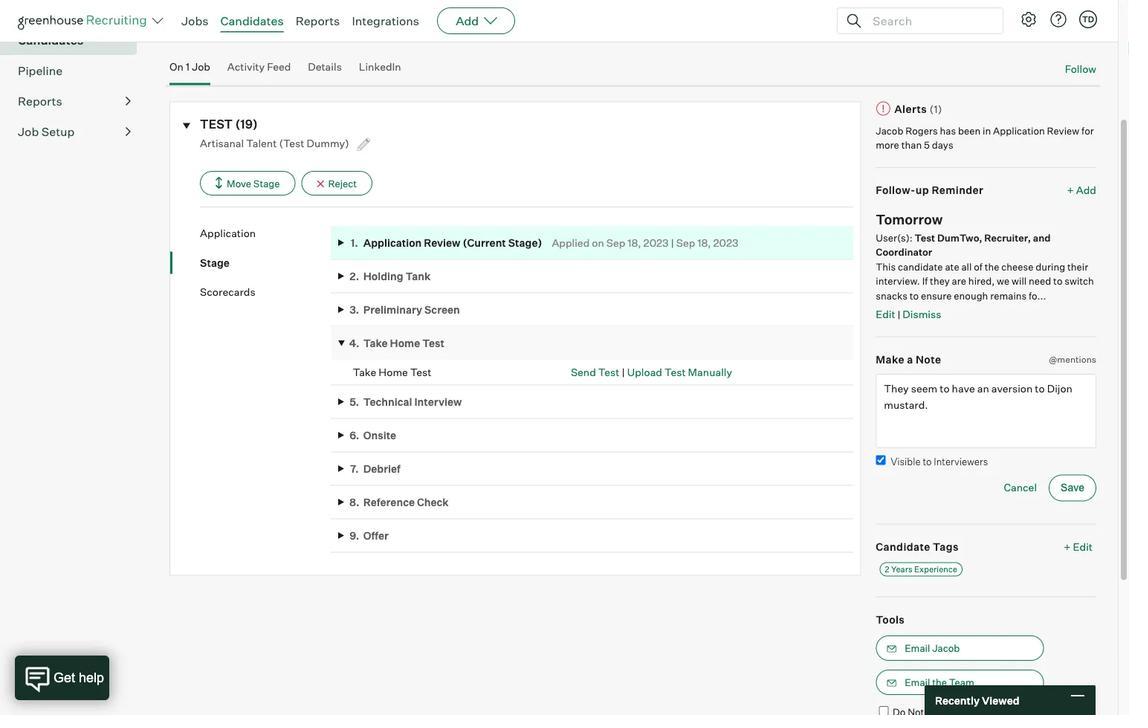 Task type: vqa. For each thing, say whether or not it's contained in the screenshot.
Do Not Email
no



Task type: locate. For each thing, give the bounding box(es) containing it.
viewed
[[982, 694, 1020, 707]]

1 vertical spatial edit
[[1074, 541, 1093, 554]]

2 2023 from the left
[[714, 237, 739, 250]]

0 horizontal spatial edit
[[876, 308, 896, 321]]

the
[[985, 261, 1000, 273], [933, 677, 947, 689]]

@mentions
[[1050, 354, 1097, 365]]

1. application review (current stage)
[[351, 237, 542, 250]]

|
[[671, 237, 674, 250], [898, 309, 901, 321], [622, 366, 625, 379]]

2 horizontal spatial |
[[898, 309, 901, 321]]

edit down save button
[[1074, 541, 1093, 554]]

offer
[[363, 530, 389, 543]]

0 horizontal spatial job
[[18, 125, 39, 140]]

a for add
[[192, 30, 198, 43]]

edit inside "link"
[[1074, 541, 1093, 554]]

7. debrief
[[350, 463, 401, 476]]

job setup
[[18, 125, 75, 140]]

reminder
[[932, 184, 984, 197]]

0 vertical spatial |
[[671, 237, 674, 250]]

05:00)
[[450, 11, 486, 25]]

2 horizontal spatial application
[[994, 125, 1045, 137]]

jacob
[[876, 125, 904, 137], [933, 643, 960, 655]]

jacob up more
[[876, 125, 904, 137]]

user(s):
[[876, 232, 915, 244]]

to down the during on the right
[[1054, 276, 1063, 288]]

1 horizontal spatial 18,
[[698, 237, 711, 250]]

0 horizontal spatial stage
[[200, 257, 230, 270]]

+ inside "link"
[[1064, 541, 1071, 554]]

555- up linkedin
[[350, 11, 374, 25]]

talent
[[246, 137, 277, 150]]

take
[[363, 337, 388, 350], [353, 366, 377, 379]]

application link
[[200, 227, 331, 241]]

review up tank
[[424, 237, 461, 250]]

to up "dismiss" on the top
[[910, 290, 919, 302]]

td
[[1083, 14, 1095, 24]]

1 vertical spatial jacob
[[933, 643, 960, 655]]

linkedin link
[[359, 61, 401, 83]]

+ for + add
[[1068, 184, 1074, 197]]

1 horizontal spatial 2023
[[714, 237, 739, 250]]

review left "for"
[[1047, 125, 1080, 137]]

email up the email the team
[[905, 643, 931, 655]]

td button
[[1077, 7, 1101, 31]]

they
[[930, 276, 950, 288]]

0 horizontal spatial |
[[622, 366, 625, 379]]

home down 4. take home test
[[379, 366, 408, 379]]

1 horizontal spatial sep
[[677, 237, 696, 250]]

edit link
[[876, 308, 896, 321]]

on
[[592, 237, 604, 250]]

9.
[[350, 530, 359, 543]]

headline
[[200, 30, 242, 43]]

0 vertical spatial to
[[1054, 276, 1063, 288]]

4. take home test
[[349, 337, 445, 350]]

reports up details
[[296, 13, 340, 28]]

1 horizontal spatial candidates link
[[221, 13, 284, 28]]

0 vertical spatial candidates link
[[221, 13, 284, 28]]

0 vertical spatial the
[[985, 261, 1000, 273]]

0 horizontal spatial candidates link
[[18, 32, 131, 50]]

add button
[[437, 7, 516, 34]]

of
[[974, 261, 983, 273]]

application right in at the top of page
[[994, 125, 1045, 137]]

take right "4."
[[363, 337, 388, 350]]

1 horizontal spatial jacob
[[933, 643, 960, 655]]

stage up scorecards
[[200, 257, 230, 270]]

application up stage link on the left top
[[200, 227, 256, 240]]

0 vertical spatial a
[[192, 30, 198, 43]]

1 horizontal spatial reports link
[[296, 13, 340, 28]]

review
[[1047, 125, 1080, 137], [424, 237, 461, 250]]

0 horizontal spatial application
[[200, 227, 256, 240]]

activity feed
[[227, 61, 291, 74]]

the inside 'this candidate ate all of the cheese during their interview. if they are hired, we will need to switch snacks to ensure enough remains fo... edit | dismiss'
[[985, 261, 1000, 273]]

application inside application link
[[200, 227, 256, 240]]

0 horizontal spatial 18,
[[628, 237, 641, 250]]

+ add
[[1068, 184, 1097, 197]]

reports down the pipeline
[[18, 94, 62, 109]]

2 vertical spatial |
[[622, 366, 625, 379]]

1 vertical spatial stage
[[200, 257, 230, 270]]

to right visible
[[923, 456, 932, 468]]

the inside button
[[933, 677, 947, 689]]

email for email the team
[[905, 677, 931, 689]]

application up 2. holding tank at the top of page
[[363, 237, 422, 250]]

email for email jacob
[[905, 643, 931, 655]]

email inside button
[[905, 643, 931, 655]]

2
[[885, 565, 890, 575]]

on 1 job
[[170, 61, 210, 74]]

jacob inside jacob rogers has been in application review for more than 5 days
[[876, 125, 904, 137]]

0 vertical spatial stage
[[253, 178, 280, 190]]

2 horizontal spatial add
[[1077, 184, 1097, 197]]

(1)
[[930, 103, 943, 116]]

0 vertical spatial candidates
[[221, 13, 284, 28]]

0 horizontal spatial review
[[424, 237, 461, 250]]

move stage button
[[200, 171, 296, 196]]

1 vertical spatial add
[[170, 30, 190, 43]]

enough
[[954, 290, 989, 302]]

visible to interviewers
[[891, 456, 989, 468]]

take down "4."
[[353, 366, 377, 379]]

preliminary
[[363, 304, 422, 317]]

0 horizontal spatial to
[[910, 290, 919, 302]]

0 horizontal spatial the
[[933, 677, 947, 689]]

setup
[[41, 125, 75, 140]]

candidates link for sourcing link
[[18, 32, 131, 50]]

1 vertical spatial |
[[898, 309, 901, 321]]

stage link
[[200, 256, 331, 270]]

screen
[[425, 304, 460, 317]]

linkedin
[[359, 61, 401, 74]]

0 vertical spatial reports link
[[296, 13, 340, 28]]

recruiter,
[[985, 232, 1031, 244]]

td button
[[1080, 10, 1098, 28]]

(test
[[279, 137, 305, 150]]

activity
[[227, 61, 265, 74]]

home up take home test
[[390, 337, 420, 350]]

1 horizontal spatial the
[[985, 261, 1000, 273]]

1 vertical spatial +
[[1064, 541, 1071, 554]]

0 horizontal spatial 2023
[[644, 237, 669, 250]]

candidate
[[876, 541, 931, 554]]

1 vertical spatial home
[[379, 366, 408, 379]]

in
[[983, 125, 991, 137]]

add down "for"
[[1077, 184, 1097, 197]]

1 horizontal spatial a
[[907, 353, 914, 366]]

jacob up the email the team
[[933, 643, 960, 655]]

edit down snacks
[[876, 308, 896, 321]]

1 email from the top
[[905, 643, 931, 655]]

ate
[[946, 261, 960, 273]]

rogersjacob798@gmail.com
[[170, 12, 308, 25]]

tank
[[406, 270, 431, 283]]

1 vertical spatial take
[[353, 366, 377, 379]]

stage right move
[[253, 178, 280, 190]]

1 vertical spatial candidates link
[[18, 32, 131, 50]]

add right (gmt-
[[456, 13, 479, 28]]

scorecards link
[[200, 285, 331, 300]]

1 horizontal spatial to
[[923, 456, 932, 468]]

jacob rogers has been in application review for more than 5 days
[[876, 125, 1094, 151]]

2 email from the top
[[905, 677, 931, 689]]

activity feed link
[[227, 61, 291, 83]]

candidates up headline
[[221, 13, 284, 28]]

test inside test dumtwo, recruiter, and coordinator
[[915, 232, 936, 244]]

1 horizontal spatial application
[[363, 237, 422, 250]]

add down jobs
[[170, 30, 190, 43]]

candidates link for 'jobs' link
[[221, 13, 284, 28]]

cancel
[[1004, 481, 1037, 494]]

onsite
[[363, 429, 396, 442]]

email jacob button
[[876, 636, 1044, 662]]

this
[[876, 261, 896, 273]]

a down jobs
[[192, 30, 198, 43]]

email down the email jacob
[[905, 677, 931, 689]]

reports link up job setup link
[[18, 93, 131, 111]]

1 horizontal spatial edit
[[1074, 541, 1093, 554]]

artisanal talent (test dummy)
[[200, 137, 352, 150]]

1 horizontal spatial add
[[456, 13, 479, 28]]

| inside 'this candidate ate all of the cheese during their interview. if they are hired, we will need to switch snacks to ensure enough remains fo... edit | dismiss'
[[898, 309, 901, 321]]

candidates link up headline
[[221, 13, 284, 28]]

the right of
[[985, 261, 1000, 273]]

0 vertical spatial +
[[1068, 184, 1074, 197]]

0 vertical spatial review
[[1047, 125, 1080, 137]]

candidates link down greenhouse recruiting image
[[18, 32, 131, 50]]

candidate tags
[[876, 541, 959, 554]]

0 horizontal spatial add
[[170, 30, 190, 43]]

1 vertical spatial candidates
[[18, 33, 84, 48]]

0 vertical spatial reports
[[296, 13, 340, 28]]

a left note at the right
[[907, 353, 914, 366]]

1 horizontal spatial job
[[192, 61, 210, 74]]

test down tomorrow
[[915, 232, 936, 244]]

make
[[876, 353, 905, 366]]

2. holding tank
[[350, 270, 431, 283]]

test
[[200, 117, 233, 132]]

test down "screen"
[[423, 337, 445, 350]]

edit
[[876, 308, 896, 321], [1074, 541, 1093, 554]]

(gmt-
[[418, 11, 450, 25]]

1 vertical spatial a
[[907, 353, 914, 366]]

1 horizontal spatial review
[[1047, 125, 1080, 137]]

stage
[[253, 178, 280, 190], [200, 257, 230, 270]]

the left "team"
[[933, 677, 947, 689]]

1.
[[351, 237, 358, 250]]

0 vertical spatial add
[[456, 13, 479, 28]]

1 horizontal spatial candidates
[[221, 13, 284, 28]]

1
[[186, 61, 190, 74]]

interview
[[415, 396, 462, 409]]

0 horizontal spatial jacob
[[876, 125, 904, 137]]

(us
[[555, 11, 574, 25]]

job left setup
[[18, 125, 39, 140]]

job right 1
[[192, 61, 210, 74]]

0 vertical spatial edit
[[876, 308, 896, 321]]

candidates down sourcing
[[18, 33, 84, 48]]

5
[[924, 140, 930, 151]]

test up 5. technical interview
[[410, 366, 432, 379]]

0 horizontal spatial sep
[[607, 237, 626, 250]]

email inside button
[[905, 677, 931, 689]]

1 vertical spatial email
[[905, 677, 931, 689]]

1 vertical spatial reports
[[18, 94, 62, 109]]

time
[[527, 11, 552, 25]]

1 vertical spatial reports link
[[18, 93, 131, 111]]

follow
[[1065, 63, 1097, 76]]

2 vertical spatial add
[[1077, 184, 1097, 197]]

alerts (1)
[[895, 103, 943, 116]]

0 vertical spatial email
[[905, 643, 931, 655]]

test right send
[[599, 366, 620, 379]]

candidate
[[898, 261, 943, 273]]

details
[[308, 61, 342, 74]]

review inside jacob rogers has been in application review for more than 5 days
[[1047, 125, 1080, 137]]

0 vertical spatial jacob
[[876, 125, 904, 137]]

reject
[[328, 178, 357, 190]]

0 horizontal spatial a
[[192, 30, 198, 43]]

reports link up details
[[296, 13, 340, 28]]

1 horizontal spatial stage
[[253, 178, 280, 190]]

a
[[192, 30, 198, 43], [907, 353, 914, 366]]

1 vertical spatial the
[[933, 677, 947, 689]]

2 sep from the left
[[677, 237, 696, 250]]

555- left 'integrations' link
[[326, 11, 350, 25]]

2.
[[350, 270, 359, 283]]

add inside add popup button
[[456, 13, 479, 28]]



Task type: describe. For each thing, give the bounding box(es) containing it.
2 555- from the left
[[350, 11, 374, 25]]

are
[[952, 276, 967, 288]]

jacob inside button
[[933, 643, 960, 655]]

sourcing link
[[18, 1, 131, 19]]

0 horizontal spatial reports link
[[18, 93, 131, 111]]

upload
[[628, 366, 663, 379]]

dismiss link
[[903, 308, 942, 321]]

test (19)
[[200, 117, 258, 132]]

1 vertical spatial review
[[424, 237, 461, 250]]

on
[[170, 61, 184, 74]]

follow link
[[1065, 62, 1097, 77]]

team
[[950, 677, 975, 689]]

email the team button
[[876, 671, 1044, 696]]

0 vertical spatial take
[[363, 337, 388, 350]]

recently viewed
[[936, 694, 1020, 707]]

coordinator
[[876, 247, 933, 259]]

been
[[959, 125, 981, 137]]

2 horizontal spatial to
[[1054, 276, 1063, 288]]

2 18, from the left
[[698, 237, 711, 250]]

integrations
[[352, 13, 420, 28]]

ensure
[[921, 290, 952, 302]]

pipeline link
[[18, 62, 131, 80]]

+ edit link
[[1061, 537, 1097, 557]]

interview.
[[876, 276, 921, 288]]

6.
[[350, 429, 359, 442]]

rogersjacob798@gmail.com link
[[170, 12, 308, 25]]

integrations link
[[352, 13, 420, 28]]

reference
[[363, 496, 415, 509]]

Visible to Interviewers checkbox
[[876, 456, 886, 466]]

application inside jacob rogers has been in application review for more than 5 days
[[994, 125, 1045, 137]]

(19)
[[235, 117, 258, 132]]

2 vertical spatial to
[[923, 456, 932, 468]]

0 horizontal spatial candidates
[[18, 33, 84, 48]]

4.
[[349, 337, 360, 350]]

They seem to have an aversion to Dijon mustard. text field
[[876, 375, 1097, 449]]

make a note
[[876, 353, 942, 366]]

cheese
[[1002, 261, 1034, 273]]

+ for + edit
[[1064, 541, 1071, 554]]

1 horizontal spatial reports
[[296, 13, 340, 28]]

configure image
[[1020, 10, 1038, 28]]

their
[[1068, 261, 1089, 273]]

8.
[[350, 496, 360, 509]]

Search text field
[[869, 10, 990, 32]]

jobs link
[[181, 13, 209, 28]]

for
[[1082, 125, 1094, 137]]

test right upload
[[665, 366, 686, 379]]

save
[[1061, 483, 1085, 494]]

email jacob
[[905, 643, 960, 655]]

Do Not Email checkbox
[[879, 707, 889, 715]]

1 vertical spatial job
[[18, 125, 39, 140]]

years
[[892, 565, 913, 575]]

need
[[1029, 276, 1052, 288]]

tomorrow
[[876, 212, 943, 228]]

send test link
[[571, 366, 620, 379]]

stage inside button
[[253, 178, 280, 190]]

applied
[[552, 237, 590, 250]]

+ edit
[[1064, 541, 1093, 554]]

7.
[[350, 463, 359, 476]]

feed
[[267, 61, 291, 74]]

edit inside 'this candidate ate all of the cheese during their interview. if they are hired, we will need to switch snacks to ensure enough remains fo... edit | dismiss'
[[876, 308, 896, 321]]

debrief
[[363, 463, 401, 476]]

1 vertical spatial to
[[910, 290, 919, 302]]

5.
[[350, 396, 359, 409]]

555-555-5555
[[326, 11, 400, 25]]

2 years experience link
[[880, 563, 963, 577]]

add for add a headline
[[170, 30, 190, 43]]

send
[[571, 366, 596, 379]]

this candidate ate all of the cheese during their interview. if they are hired, we will need to switch snacks to ensure enough remains fo... edit | dismiss
[[876, 261, 1095, 321]]

5555
[[374, 11, 400, 25]]

add for add
[[456, 13, 479, 28]]

add inside + add link
[[1077, 184, 1097, 197]]

jobs
[[181, 13, 209, 28]]

1 2023 from the left
[[644, 237, 669, 250]]

(current
[[463, 237, 506, 250]]

scorecards
[[200, 286, 256, 299]]

days
[[932, 140, 954, 151]]

2 years experience
[[885, 565, 958, 575]]

all
[[962, 261, 972, 273]]

3. preliminary screen
[[350, 304, 460, 317]]

job setup link
[[18, 123, 131, 141]]

technical
[[363, 396, 412, 409]]

tags
[[933, 541, 959, 554]]

fo...
[[1029, 290, 1047, 302]]

and
[[1033, 232, 1051, 244]]

1 sep from the left
[[607, 237, 626, 250]]

note
[[916, 353, 942, 366]]

recently
[[936, 694, 980, 707]]

move stage
[[227, 178, 280, 190]]

a for make
[[907, 353, 914, 366]]

greenhouse recruiting image
[[18, 12, 152, 30]]

0 vertical spatial home
[[390, 337, 420, 350]]

sourcing
[[18, 3, 68, 18]]

0 vertical spatial job
[[192, 61, 210, 74]]

cancel link
[[1004, 481, 1049, 494]]

0 horizontal spatial reports
[[18, 94, 62, 109]]

1 18, from the left
[[628, 237, 641, 250]]

1 555- from the left
[[326, 11, 350, 25]]

1 horizontal spatial |
[[671, 237, 674, 250]]

&
[[576, 11, 584, 25]]

experience
[[915, 565, 958, 575]]

will
[[1012, 276, 1027, 288]]

up
[[916, 184, 930, 197]]

save button
[[1049, 475, 1097, 502]]

9. offer
[[350, 530, 389, 543]]

artisanal
[[200, 137, 244, 150]]

5. technical interview
[[350, 396, 462, 409]]



